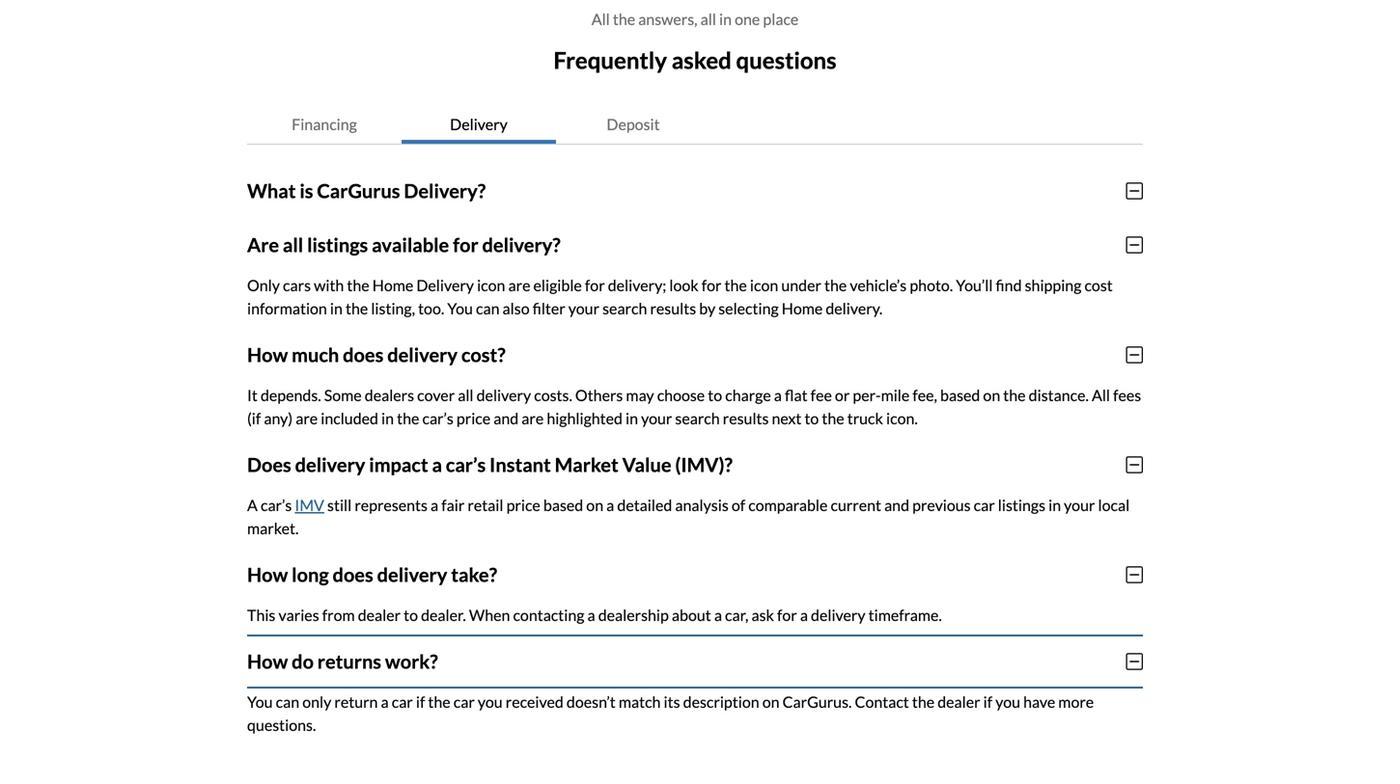 Task type: locate. For each thing, give the bounding box(es) containing it.
1 horizontal spatial search
[[675, 409, 720, 428]]

to right next
[[805, 409, 819, 428]]

2 icon from the left
[[750, 276, 778, 295]]

2 minus square image from the top
[[1126, 235, 1143, 255]]

delivery up dealer.
[[377, 564, 447, 587]]

based right fee,
[[940, 386, 980, 405]]

0 vertical spatial to
[[708, 386, 722, 405]]

1 horizontal spatial price
[[506, 496, 541, 515]]

1 horizontal spatial dealer
[[938, 693, 981, 712]]

1 vertical spatial you
[[247, 693, 273, 712]]

your left local
[[1064, 496, 1095, 515]]

delivery left timeframe.
[[811, 606, 866, 625]]

for right available
[[453, 233, 479, 257]]

0 horizontal spatial can
[[276, 693, 299, 712]]

on down market
[[586, 496, 604, 515]]

0 horizontal spatial listings
[[307, 233, 368, 257]]

1 horizontal spatial can
[[476, 299, 500, 318]]

how inside how much does delivery cost? dropdown button
[[247, 344, 288, 367]]

next
[[772, 409, 802, 428]]

4 minus square image from the top
[[1126, 566, 1143, 585]]

0 horizontal spatial and
[[494, 409, 519, 428]]

minus square image
[[1126, 181, 1143, 201], [1126, 235, 1143, 255], [1126, 345, 1143, 365], [1126, 566, 1143, 585], [1126, 652, 1143, 672]]

0 horizontal spatial results
[[650, 299, 696, 318]]

a left detailed
[[607, 496, 614, 515]]

car down the work?
[[392, 693, 413, 712]]

1 vertical spatial all
[[1092, 386, 1110, 405]]

does for long
[[333, 564, 373, 587]]

1 horizontal spatial based
[[940, 386, 980, 405]]

1 icon from the left
[[477, 276, 505, 295]]

1 horizontal spatial and
[[884, 496, 910, 515]]

minus square image inside how much does delivery cost? dropdown button
[[1126, 345, 1143, 365]]

2 how from the top
[[247, 564, 288, 587]]

results down charge
[[723, 409, 769, 428]]

in down with
[[330, 299, 343, 318]]

tab list containing financing
[[247, 105, 1143, 145]]

you left received
[[478, 693, 503, 712]]

2 vertical spatial how
[[247, 651, 288, 674]]

dealer right contact
[[938, 693, 981, 712]]

to
[[708, 386, 722, 405], [805, 409, 819, 428], [404, 606, 418, 625]]

0 horizontal spatial all
[[283, 233, 303, 257]]

1 vertical spatial does
[[333, 564, 373, 587]]

retail
[[468, 496, 504, 515]]

it
[[247, 386, 258, 405]]

0 horizontal spatial based
[[543, 496, 583, 515]]

does right long
[[333, 564, 373, 587]]

questions
[[736, 46, 837, 74]]

are down costs.
[[522, 409, 544, 428]]

1 minus square image from the top
[[1126, 181, 1143, 201]]

in left one
[[719, 10, 732, 28]]

long
[[292, 564, 329, 587]]

3 how from the top
[[247, 651, 288, 674]]

minus square image
[[1126, 456, 1143, 475]]

listings up with
[[307, 233, 368, 257]]

3 minus square image from the top
[[1126, 345, 1143, 365]]

car's down cover
[[422, 409, 454, 428]]

how left do
[[247, 651, 288, 674]]

a
[[774, 386, 782, 405], [432, 454, 442, 477], [431, 496, 438, 515], [607, 496, 614, 515], [588, 606, 595, 625], [714, 606, 722, 625], [800, 606, 808, 625], [381, 693, 389, 712]]

all right are
[[283, 233, 303, 257]]

2 vertical spatial on
[[762, 693, 780, 712]]

car left received
[[454, 693, 475, 712]]

0 horizontal spatial you
[[247, 693, 273, 712]]

in down dealers
[[381, 409, 394, 428]]

cost
[[1085, 276, 1113, 295]]

0 horizontal spatial you
[[478, 693, 503, 712]]

charge
[[725, 386, 771, 405]]

truck
[[847, 409, 883, 428]]

you
[[447, 299, 473, 318], [247, 693, 273, 712]]

all inside "it depends. some dealers cover all delivery costs. others may choose to charge a flat fee or per-mile fee, based on the distance. all fees (if any) are included in the car's price and are highlighted in your search results next to the truck icon."
[[1092, 386, 1110, 405]]

delivery down cost? in the top of the page
[[477, 386, 531, 405]]

on
[[983, 386, 1001, 405], [586, 496, 604, 515], [762, 693, 780, 712]]

a left fair
[[431, 496, 438, 515]]

you
[[478, 693, 503, 712], [996, 693, 1021, 712]]

0 vertical spatial search
[[603, 299, 647, 318]]

how long does delivery take? button
[[247, 548, 1143, 602]]

your inside only cars with the home delivery icon are eligible for delivery; look for the icon under the vehicle's photo. you'll find shipping cost information in the listing, too. you can also filter your search results by selecting home delivery.
[[568, 299, 600, 318]]

can up questions.
[[276, 693, 299, 712]]

1 horizontal spatial your
[[641, 409, 672, 428]]

and
[[494, 409, 519, 428], [884, 496, 910, 515]]

minus square image inside "are all listings available for delivery?" dropdown button
[[1126, 235, 1143, 255]]

based
[[940, 386, 980, 405], [543, 496, 583, 515]]

in
[[719, 10, 732, 28], [330, 299, 343, 318], [381, 409, 394, 428], [626, 409, 638, 428], [1049, 496, 1061, 515]]

1 horizontal spatial on
[[762, 693, 780, 712]]

all inside "it depends. some dealers cover all delivery costs. others may choose to charge a flat fee or per-mile fee, based on the distance. all fees (if any) are included in the car's price and are highlighted in your search results next to the truck icon."
[[458, 386, 474, 405]]

0 horizontal spatial if
[[416, 693, 425, 712]]

0 vertical spatial your
[[568, 299, 600, 318]]

have
[[1024, 693, 1056, 712]]

the left distance.
[[1003, 386, 1026, 405]]

only
[[302, 693, 331, 712]]

all left one
[[701, 10, 716, 28]]

based inside "it depends. some dealers cover all delivery costs. others may choose to charge a flat fee or per-mile fee, based on the distance. all fees (if any) are included in the car's price and are highlighted in your search results next to the truck icon."
[[940, 386, 980, 405]]

icon up selecting
[[750, 276, 778, 295]]

of
[[732, 496, 746, 515]]

car's up fair
[[446, 454, 486, 477]]

1 horizontal spatial you
[[447, 299, 473, 318]]

delivery up delivery?
[[450, 115, 508, 134]]

or
[[835, 386, 850, 405]]

0 vertical spatial delivery
[[450, 115, 508, 134]]

detailed
[[617, 496, 672, 515]]

listing,
[[371, 299, 415, 318]]

all left the fees
[[1092, 386, 1110, 405]]

delivery?
[[404, 179, 486, 203]]

1 horizontal spatial listings
[[998, 496, 1046, 515]]

a right return on the bottom left of the page
[[381, 693, 389, 712]]

0 vertical spatial how
[[247, 344, 288, 367]]

search down choose
[[675, 409, 720, 428]]

home up listing,
[[372, 276, 413, 295]]

0 horizontal spatial search
[[603, 299, 647, 318]]

imv
[[295, 496, 324, 515]]

dealer inside you can only return a car if the car you received doesn't match its description on cargurus. contact the dealer if you have more questions.
[[938, 693, 981, 712]]

tab list
[[247, 105, 1143, 145]]

0 horizontal spatial your
[[568, 299, 600, 318]]

1 vertical spatial car's
[[446, 454, 486, 477]]

does delivery impact a car's instant market value (imv)?
[[247, 454, 733, 477]]

2 vertical spatial to
[[404, 606, 418, 625]]

choose
[[657, 386, 705, 405]]

on inside still represents a fair retail price based on a detailed analysis of comparable current and previous car listings in your local market.
[[586, 496, 604, 515]]

0 horizontal spatial home
[[372, 276, 413, 295]]

can left also
[[476, 299, 500, 318]]

2 vertical spatial your
[[1064, 496, 1095, 515]]

listings inside dropdown button
[[307, 233, 368, 257]]

0 horizontal spatial car
[[392, 693, 413, 712]]

delivery up 'too.'
[[416, 276, 474, 295]]

0 horizontal spatial on
[[586, 496, 604, 515]]

delivery inside only cars with the home delivery icon are eligible for delivery; look for the icon under the vehicle's photo. you'll find shipping cost information in the listing, too. you can also filter your search results by selecting home delivery.
[[416, 276, 474, 295]]

also
[[503, 299, 530, 318]]

contact
[[855, 693, 909, 712]]

0 vertical spatial listings
[[307, 233, 368, 257]]

0 vertical spatial can
[[476, 299, 500, 318]]

you inside only cars with the home delivery icon are eligible for delivery; look for the icon under the vehicle's photo. you'll find shipping cost information in the listing, too. you can also filter your search results by selecting home delivery.
[[447, 299, 473, 318]]

minus square image inside how long does delivery take? dropdown button
[[1126, 566, 1143, 585]]

return
[[334, 693, 378, 712]]

value
[[622, 454, 672, 477]]

are down depends.
[[296, 409, 318, 428]]

on inside you can only return a car if the car you received doesn't match its description on cargurus. contact the dealer if you have more questions.
[[762, 693, 780, 712]]

1 vertical spatial listings
[[998, 496, 1046, 515]]

for right eligible
[[585, 276, 605, 295]]

how long does delivery take?
[[247, 564, 497, 587]]

1 vertical spatial home
[[782, 299, 823, 318]]

5 minus square image from the top
[[1126, 652, 1143, 672]]

financing tab
[[247, 105, 402, 144]]

all inside dropdown button
[[283, 233, 303, 257]]

how inside how long does delivery take? dropdown button
[[247, 564, 288, 587]]

when
[[469, 606, 510, 625]]

1 vertical spatial can
[[276, 693, 299, 712]]

under
[[781, 276, 822, 295]]

0 vertical spatial on
[[983, 386, 1001, 405]]

how
[[247, 344, 288, 367], [247, 564, 288, 587], [247, 651, 288, 674]]

a inside "it depends. some dealers cover all delivery costs. others may choose to charge a flat fee or per-mile fee, based on the distance. all fees (if any) are included in the car's price and are highlighted in your search results next to the truck icon."
[[774, 386, 782, 405]]

1 vertical spatial dealer
[[938, 693, 981, 712]]

car's
[[422, 409, 454, 428], [446, 454, 486, 477], [261, 496, 292, 515]]

car's up the market.
[[261, 496, 292, 515]]

1 vertical spatial based
[[543, 496, 583, 515]]

1 vertical spatial on
[[586, 496, 604, 515]]

included
[[321, 409, 378, 428]]

for
[[453, 233, 479, 257], [585, 276, 605, 295], [702, 276, 722, 295], [777, 606, 797, 625]]

1 horizontal spatial all
[[1092, 386, 1110, 405]]

2 horizontal spatial your
[[1064, 496, 1095, 515]]

delivery inside how much does delivery cost? dropdown button
[[387, 344, 458, 367]]

home down under
[[782, 299, 823, 318]]

in down may
[[626, 409, 638, 428]]

2 you from the left
[[996, 693, 1021, 712]]

you'll
[[956, 276, 993, 295]]

all up the 'frequently' on the top left of the page
[[592, 10, 610, 28]]

your down may
[[641, 409, 672, 428]]

listings
[[307, 233, 368, 257], [998, 496, 1046, 515]]

vehicle's
[[850, 276, 907, 295]]

minus square image for take?
[[1126, 566, 1143, 585]]

2 horizontal spatial car
[[974, 496, 995, 515]]

cover
[[417, 386, 455, 405]]

fee
[[811, 386, 832, 405]]

delivery inside delivery tab
[[450, 115, 508, 134]]

0 horizontal spatial dealer
[[358, 606, 401, 625]]

1 vertical spatial results
[[723, 409, 769, 428]]

a left flat
[[774, 386, 782, 405]]

1 horizontal spatial you
[[996, 693, 1021, 712]]

1 you from the left
[[478, 693, 503, 712]]

2 horizontal spatial to
[[805, 409, 819, 428]]

1 vertical spatial and
[[884, 496, 910, 515]]

if
[[416, 693, 425, 712], [984, 693, 993, 712]]

comparable
[[749, 496, 828, 515]]

0 vertical spatial based
[[940, 386, 980, 405]]

2 vertical spatial all
[[458, 386, 474, 405]]

you left 'have'
[[996, 693, 1021, 712]]

based down market
[[543, 496, 583, 515]]

0 vertical spatial price
[[457, 409, 491, 428]]

are up also
[[508, 276, 531, 295]]

impact
[[369, 454, 428, 477]]

do
[[292, 651, 314, 674]]

to left dealer.
[[404, 606, 418, 625]]

to left charge
[[708, 386, 722, 405]]

in inside still represents a fair retail price based on a detailed analysis of comparable current and previous car listings in your local market.
[[1049, 496, 1061, 515]]

if left 'have'
[[984, 693, 993, 712]]

the up the 'frequently' on the top left of the page
[[613, 10, 635, 28]]

1 vertical spatial your
[[641, 409, 672, 428]]

delivery tab
[[402, 105, 556, 144]]

if down the work?
[[416, 693, 425, 712]]

market.
[[247, 519, 299, 538]]

a right impact
[[432, 454, 442, 477]]

local
[[1098, 496, 1130, 515]]

search down delivery;
[[603, 299, 647, 318]]

0 vertical spatial does
[[343, 344, 384, 367]]

1 horizontal spatial icon
[[750, 276, 778, 295]]

on inside "it depends. some dealers cover all delivery costs. others may choose to charge a flat fee or per-mile fee, based on the distance. all fees (if any) are included in the car's price and are highlighted in your search results next to the truck icon."
[[983, 386, 1001, 405]]

1 vertical spatial price
[[506, 496, 541, 515]]

contacting
[[513, 606, 585, 625]]

0 horizontal spatial icon
[[477, 276, 505, 295]]

0 vertical spatial you
[[447, 299, 473, 318]]

0 horizontal spatial price
[[457, 409, 491, 428]]

you right 'too.'
[[447, 299, 473, 318]]

all right cover
[[458, 386, 474, 405]]

price up does delivery impact a car's instant market value (imv)?
[[457, 409, 491, 428]]

price right retail
[[506, 496, 541, 515]]

you up questions.
[[247, 693, 273, 712]]

work?
[[385, 651, 438, 674]]

depends.
[[261, 386, 321, 405]]

and right current
[[884, 496, 910, 515]]

0 vertical spatial and
[[494, 409, 519, 428]]

match
[[619, 693, 661, 712]]

deposit
[[607, 115, 660, 134]]

does up the "some"
[[343, 344, 384, 367]]

1 vertical spatial delivery
[[416, 276, 474, 295]]

1 horizontal spatial all
[[458, 386, 474, 405]]

2 horizontal spatial on
[[983, 386, 1001, 405]]

how inside how do returns work? dropdown button
[[247, 651, 288, 674]]

only cars with the home delivery icon are eligible for delivery; look for the icon under the vehicle's photo. you'll find shipping cost information in the listing, too. you can also filter your search results by selecting home delivery.
[[247, 276, 1113, 318]]

1 vertical spatial all
[[283, 233, 303, 257]]

it depends. some dealers cover all delivery costs. others may choose to charge a flat fee or per-mile fee, based on the distance. all fees (if any) are included in the car's price and are highlighted in your search results next to the truck icon.
[[247, 386, 1141, 428]]

how for how long does delivery take?
[[247, 564, 288, 587]]

0 vertical spatial results
[[650, 299, 696, 318]]

timeframe.
[[869, 606, 942, 625]]

a inside dropdown button
[[432, 454, 442, 477]]

filter
[[533, 299, 566, 318]]

1 vertical spatial search
[[675, 409, 720, 428]]

1 vertical spatial how
[[247, 564, 288, 587]]

1 vertical spatial to
[[805, 409, 819, 428]]

search inside "it depends. some dealers cover all delivery costs. others may choose to charge a flat fee or per-mile fee, based on the distance. all fees (if any) are included in the car's price and are highlighted in your search results next to the truck icon."
[[675, 409, 720, 428]]

in left local
[[1049, 496, 1061, 515]]

cost?
[[461, 344, 506, 367]]

cargurus.
[[783, 693, 852, 712]]

listings right previous
[[998, 496, 1046, 515]]

dealer right the from
[[358, 606, 401, 625]]

1 horizontal spatial if
[[984, 693, 993, 712]]

car right previous
[[974, 496, 995, 515]]

0 horizontal spatial all
[[592, 10, 610, 28]]

0 vertical spatial car's
[[422, 409, 454, 428]]

analysis
[[675, 496, 729, 515]]

for right ask
[[777, 606, 797, 625]]

on left cargurus.
[[762, 693, 780, 712]]

results down look
[[650, 299, 696, 318]]

shipping
[[1025, 276, 1082, 295]]

listings inside still represents a fair retail price based on a detailed analysis of comparable current and previous car listings in your local market.
[[998, 496, 1046, 515]]

1 horizontal spatial results
[[723, 409, 769, 428]]

your inside "it depends. some dealers cover all delivery costs. others may choose to charge a flat fee or per-mile fee, based on the distance. all fees (if any) are included in the car's price and are highlighted in your search results next to the truck icon."
[[641, 409, 672, 428]]

your right filter
[[568, 299, 600, 318]]

and inside still represents a fair retail price based on a detailed analysis of comparable current and previous car listings in your local market.
[[884, 496, 910, 515]]

1 horizontal spatial home
[[782, 299, 823, 318]]

and up instant
[[494, 409, 519, 428]]

delivery up cover
[[387, 344, 458, 367]]

delivery up still
[[295, 454, 365, 477]]

a left the dealership on the bottom of the page
[[588, 606, 595, 625]]

on right fee,
[[983, 386, 1001, 405]]

how up it
[[247, 344, 288, 367]]

how up this
[[247, 564, 288, 587]]

icon.
[[886, 409, 918, 428]]

1 how from the top
[[247, 344, 288, 367]]

2 horizontal spatial all
[[701, 10, 716, 28]]

icon up also
[[477, 276, 505, 295]]



Task type: describe. For each thing, give the bounding box(es) containing it.
the up delivery.
[[825, 276, 847, 295]]

how for how do returns work?
[[247, 651, 288, 674]]

how much does delivery cost? button
[[247, 328, 1143, 382]]

represents
[[355, 496, 428, 515]]

place
[[763, 10, 799, 28]]

eligible
[[533, 276, 582, 295]]

does delivery impact a car's instant market value (imv)? button
[[247, 438, 1143, 492]]

available
[[372, 233, 449, 257]]

price inside still represents a fair retail price based on a detailed analysis of comparable current and previous car listings in your local market.
[[506, 496, 541, 515]]

are all listings available for delivery?
[[247, 233, 561, 257]]

its
[[664, 693, 680, 712]]

some
[[324, 386, 362, 405]]

price inside "it depends. some dealers cover all delivery costs. others may choose to charge a flat fee or per-mile fee, based on the distance. all fees (if any) are included in the car's price and are highlighted in your search results next to the truck icon."
[[457, 409, 491, 428]]

dealers
[[365, 386, 414, 405]]

you can only return a car if the car you received doesn't match its description on cargurus. contact the dealer if you have more questions.
[[247, 693, 1094, 735]]

(imv)?
[[675, 454, 733, 477]]

questions.
[[247, 716, 316, 735]]

a
[[247, 496, 258, 515]]

much
[[292, 344, 339, 367]]

the down the work?
[[428, 693, 451, 712]]

cargurus
[[317, 179, 400, 203]]

all the answers, all in one place
[[592, 10, 799, 28]]

2 if from the left
[[984, 693, 993, 712]]

can inside you can only return a car if the car you received doesn't match its description on cargurus. contact the dealer if you have more questions.
[[276, 693, 299, 712]]

more
[[1059, 693, 1094, 712]]

car's inside dropdown button
[[446, 454, 486, 477]]

fee,
[[913, 386, 937, 405]]

what is cargurus delivery?
[[247, 179, 486, 203]]

are inside only cars with the home delivery icon are eligible for delivery; look for the icon under the vehicle's photo. you'll find shipping cost information in the listing, too. you can also filter your search results by selecting home delivery.
[[508, 276, 531, 295]]

frequently
[[554, 46, 667, 74]]

minus square image inside how do returns work? dropdown button
[[1126, 652, 1143, 672]]

still
[[327, 496, 352, 515]]

does for much
[[343, 344, 384, 367]]

imv link
[[295, 496, 324, 515]]

delivery inside does delivery impact a car's instant market value (imv)? dropdown button
[[295, 454, 365, 477]]

distance.
[[1029, 386, 1089, 405]]

you inside you can only return a car if the car you received doesn't match its description on cargurus. contact the dealer if you have more questions.
[[247, 693, 273, 712]]

ask
[[752, 606, 774, 625]]

cars
[[283, 276, 311, 295]]

previous
[[913, 496, 971, 515]]

search inside only cars with the home delivery icon are eligible for delivery; look for the icon under the vehicle's photo. you'll find shipping cost information in the listing, too. you can also filter your search results by selecting home delivery.
[[603, 299, 647, 318]]

description
[[683, 693, 759, 712]]

(if
[[247, 409, 261, 428]]

the up selecting
[[725, 276, 747, 295]]

for inside dropdown button
[[453, 233, 479, 257]]

highlighted
[[547, 409, 623, 428]]

a left car,
[[714, 606, 722, 625]]

information
[[247, 299, 327, 318]]

fair
[[441, 496, 465, 515]]

1 horizontal spatial car
[[454, 693, 475, 712]]

0 vertical spatial home
[[372, 276, 413, 295]]

market
[[555, 454, 619, 477]]

for up "by"
[[702, 276, 722, 295]]

answers,
[[638, 10, 698, 28]]

selecting
[[719, 299, 779, 318]]

doesn't
[[567, 693, 616, 712]]

costs.
[[534, 386, 572, 405]]

minus square image for cost?
[[1126, 345, 1143, 365]]

delivery inside how long does delivery take? dropdown button
[[377, 564, 447, 587]]

one
[[735, 10, 760, 28]]

the left listing,
[[346, 299, 368, 318]]

your inside still represents a fair retail price based on a detailed analysis of comparable current and previous car listings in your local market.
[[1064, 496, 1095, 515]]

the right contact
[[912, 693, 935, 712]]

from
[[322, 606, 355, 625]]

based inside still represents a fair retail price based on a detailed analysis of comparable current and previous car listings in your local market.
[[543, 496, 583, 515]]

minus square image for for
[[1126, 235, 1143, 255]]

a inside you can only return a car if the car you received doesn't match its description on cargurus. contact the dealer if you have more questions.
[[381, 693, 389, 712]]

by
[[699, 299, 716, 318]]

0 horizontal spatial to
[[404, 606, 418, 625]]

this
[[247, 606, 276, 625]]

what is cargurus delivery? button
[[247, 164, 1143, 218]]

mile
[[881, 386, 910, 405]]

returns
[[317, 651, 381, 674]]

are
[[247, 233, 279, 257]]

can inside only cars with the home delivery icon are eligible for delivery; look for the icon under the vehicle's photo. you'll find shipping cost information in the listing, too. you can also filter your search results by selecting home delivery.
[[476, 299, 500, 318]]

received
[[506, 693, 564, 712]]

dealership
[[598, 606, 669, 625]]

flat
[[785, 386, 808, 405]]

the right with
[[347, 276, 369, 295]]

take?
[[451, 564, 497, 587]]

may
[[626, 386, 654, 405]]

delivery inside "it depends. some dealers cover all delivery costs. others may choose to charge a flat fee or per-mile fee, based on the distance. all fees (if any) are included in the car's price and are highlighted in your search results next to the truck icon."
[[477, 386, 531, 405]]

how do returns work? button
[[247, 635, 1143, 689]]

the down the or
[[822, 409, 845, 428]]

car's inside "it depends. some dealers cover all delivery costs. others may choose to charge a flat fee or per-mile fee, based on the distance. all fees (if any) are included in the car's price and are highlighted in your search results next to the truck icon."
[[422, 409, 454, 428]]

are all listings available for delivery? button
[[247, 218, 1143, 272]]

a right ask
[[800, 606, 808, 625]]

look
[[669, 276, 699, 295]]

1 if from the left
[[416, 693, 425, 712]]

0 vertical spatial dealer
[[358, 606, 401, 625]]

instant
[[490, 454, 551, 477]]

in inside only cars with the home delivery icon are eligible for delivery; look for the icon under the vehicle's photo. you'll find shipping cost information in the listing, too. you can also filter your search results by selecting home delivery.
[[330, 299, 343, 318]]

delivery.
[[826, 299, 883, 318]]

financing
[[292, 115, 357, 134]]

about
[[672, 606, 711, 625]]

0 vertical spatial all
[[701, 10, 716, 28]]

car,
[[725, 606, 749, 625]]

only
[[247, 276, 280, 295]]

results inside only cars with the home delivery icon are eligible for delivery; look for the icon under the vehicle's photo. you'll find shipping cost information in the listing, too. you can also filter your search results by selecting home delivery.
[[650, 299, 696, 318]]

minus square image inside what is cargurus delivery? dropdown button
[[1126, 181, 1143, 201]]

2 vertical spatial car's
[[261, 496, 292, 515]]

1 horizontal spatial to
[[708, 386, 722, 405]]

does
[[247, 454, 291, 477]]

and inside "it depends. some dealers cover all delivery costs. others may choose to charge a flat fee or per-mile fee, based on the distance. all fees (if any) are included in the car's price and are highlighted in your search results next to the truck icon."
[[494, 409, 519, 428]]

others
[[575, 386, 623, 405]]

the down dealers
[[397, 409, 419, 428]]

delivery;
[[608, 276, 666, 295]]

varies
[[279, 606, 319, 625]]

a car's imv
[[247, 496, 324, 515]]

results inside "it depends. some dealers cover all delivery costs. others may choose to charge a flat fee or per-mile fee, based on the distance. all fees (if any) are included in the car's price and are highlighted in your search results next to the truck icon."
[[723, 409, 769, 428]]

0 vertical spatial all
[[592, 10, 610, 28]]

still represents a fair retail price based on a detailed analysis of comparable current and previous car listings in your local market.
[[247, 496, 1130, 538]]

delivery?
[[482, 233, 561, 257]]

with
[[314, 276, 344, 295]]

how for how much does delivery cost?
[[247, 344, 288, 367]]

car inside still represents a fair retail price based on a detailed analysis of comparable current and previous car listings in your local market.
[[974, 496, 995, 515]]

asked
[[672, 46, 732, 74]]

current
[[831, 496, 882, 515]]

deposit tab
[[556, 105, 711, 144]]

dealer.
[[421, 606, 466, 625]]



Task type: vqa. For each thing, say whether or not it's contained in the screenshot.
Nissan
no



